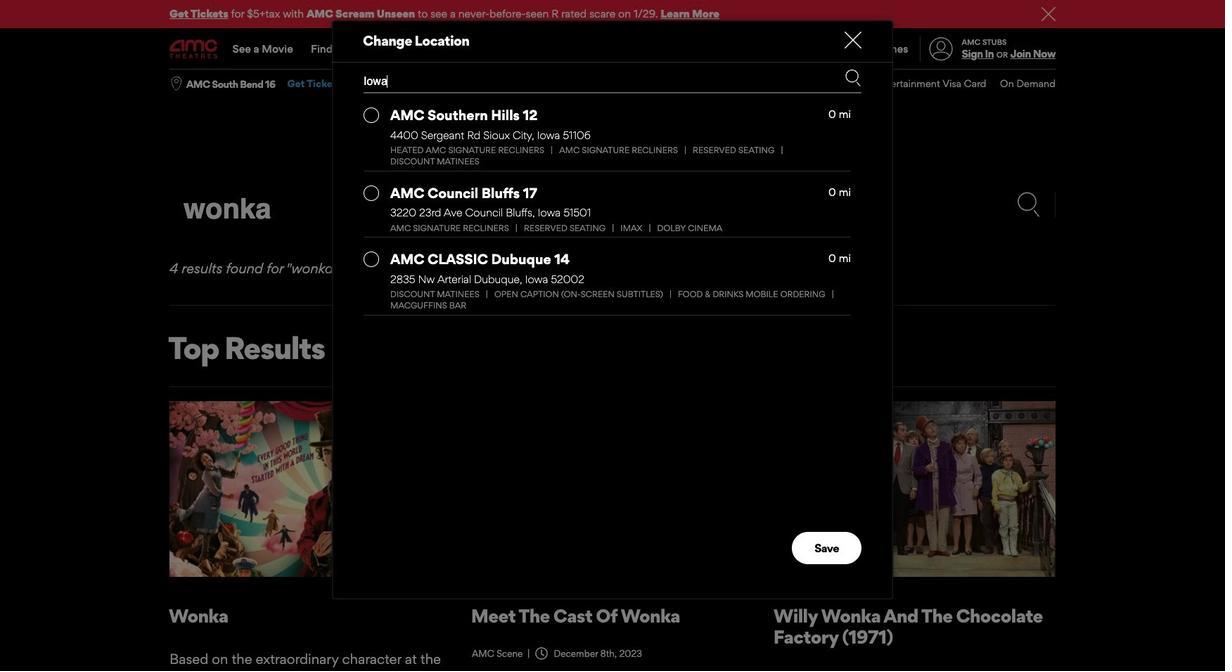 Task type: describe. For each thing, give the bounding box(es) containing it.
close image
[[845, 32, 862, 49]]

submit search icon image
[[1016, 192, 1041, 217]]

1 premium formats element from the top
[[390, 145, 851, 167]]

3 menu item from the left
[[735, 70, 776, 98]]

close element
[[845, 32, 862, 49]]

showtimes image
[[812, 37, 853, 62]]

4 menu item from the left
[[776, 70, 835, 98]]

wonka image
[[170, 402, 451, 578]]

search the AMC website text field
[[170, 192, 1016, 227]]

submit search image
[[845, 70, 862, 87]]

2 premium formats element from the top
[[390, 223, 851, 234]]

cookie consent banner dialog
[[0, 634, 1225, 672]]

sign in or join amc stubs element
[[920, 30, 1056, 69]]

1 menu item from the left
[[602, 70, 675, 98]]



Task type: locate. For each thing, give the bounding box(es) containing it.
amc logo image
[[170, 40, 219, 59], [170, 40, 219, 59]]

premium formats element
[[390, 145, 851, 167], [390, 223, 851, 234], [390, 289, 851, 311]]

2 vertical spatial premium formats element
[[390, 289, 851, 311]]

2 menu item from the left
[[675, 70, 735, 98]]

user profile image
[[921, 38, 961, 61]]

menu down showtimes image
[[602, 70, 1056, 98]]

menu item
[[602, 70, 675, 98], [675, 70, 735, 98], [735, 70, 776, 98], [776, 70, 835, 98], [835, 70, 987, 98], [987, 70, 1056, 98]]

1 vertical spatial premium formats element
[[390, 223, 851, 234]]

menu up search by city, zip or theatre text box
[[170, 30, 1056, 69]]

menu
[[170, 30, 1056, 69], [602, 70, 1056, 98]]

willy wonka and the chocolate factory (1971) image
[[775, 402, 1056, 578]]

5 menu item from the left
[[835, 70, 987, 98]]

Search by City, Zip or Theatre text field
[[364, 70, 803, 92]]

6 menu item from the left
[[987, 70, 1056, 98]]

0 vertical spatial menu
[[170, 30, 1056, 69]]

1 vertical spatial menu
[[602, 70, 1056, 98]]

3 premium formats element from the top
[[390, 289, 851, 311]]

0 vertical spatial premium formats element
[[390, 145, 851, 167]]



Task type: vqa. For each thing, say whether or not it's contained in the screenshot.
Beekeeper on the left top of the page
no



